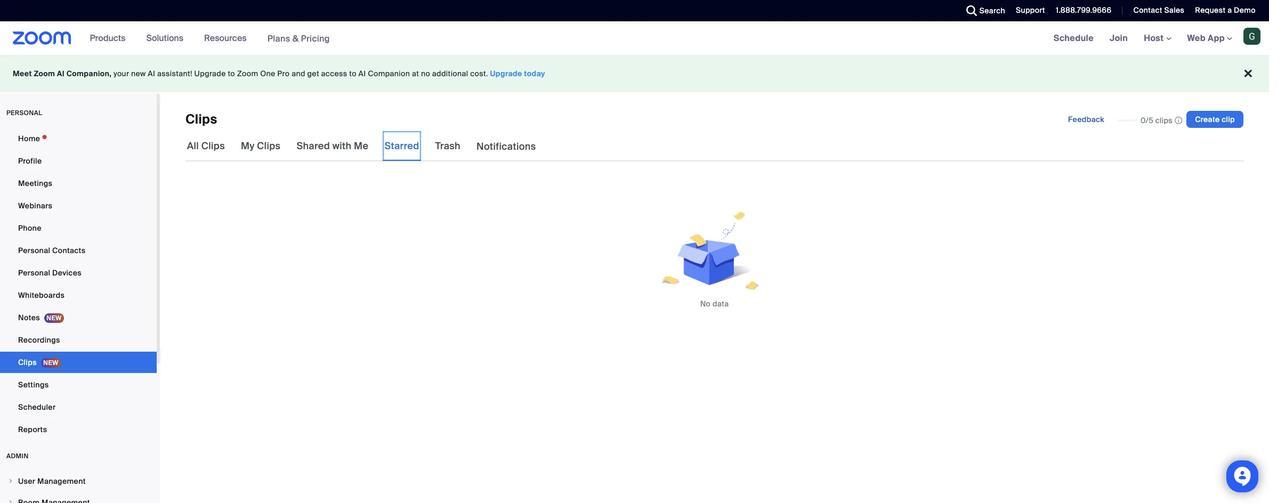 Task type: describe. For each thing, give the bounding box(es) containing it.
me
[[354, 140, 369, 153]]

app
[[1209, 33, 1226, 44]]

devices
[[52, 268, 82, 278]]

contacts
[[52, 246, 86, 255]]

all
[[187, 140, 199, 153]]

home link
[[0, 128, 157, 149]]

1 ai from the left
[[57, 69, 65, 78]]

web app
[[1188, 33, 1226, 44]]

clips inside 'tab'
[[257, 140, 281, 153]]

sales
[[1165, 5, 1185, 15]]

reports link
[[0, 419, 157, 441]]

plans & pricing
[[268, 33, 330, 44]]

management
[[37, 477, 86, 486]]

settings
[[18, 380, 49, 390]]

2 to from the left
[[349, 69, 357, 78]]

your
[[114, 69, 129, 78]]

shared
[[297, 140, 330, 153]]

starred
[[385, 140, 420, 153]]

banner containing products
[[0, 21, 1270, 56]]

contact sales
[[1134, 5, 1185, 15]]

resources button
[[204, 21, 252, 55]]

user
[[18, 477, 35, 486]]

meetings link
[[0, 173, 157, 194]]

right image
[[7, 478, 14, 485]]

whiteboards link
[[0, 285, 157, 306]]

0/5
[[1141, 116, 1154, 125]]

admin menu menu
[[0, 471, 157, 503]]

data
[[713, 299, 729, 309]]

cost.
[[471, 69, 488, 78]]

1.888.799.9666
[[1056, 5, 1112, 15]]

web
[[1188, 33, 1206, 44]]

resources
[[204, 33, 247, 44]]

products
[[90, 33, 126, 44]]

support
[[1017, 5, 1046, 15]]

additional
[[432, 69, 469, 78]]

settings link
[[0, 374, 157, 396]]

today
[[524, 69, 546, 78]]

contact
[[1134, 5, 1163, 15]]

0/5 clips
[[1141, 116, 1173, 125]]

pricing
[[301, 33, 330, 44]]

user management
[[18, 477, 86, 486]]

solutions
[[146, 33, 184, 44]]

1 zoom from the left
[[34, 69, 55, 78]]

2 upgrade from the left
[[490, 69, 523, 78]]

profile link
[[0, 150, 157, 172]]

1 to from the left
[[228, 69, 235, 78]]

access
[[321, 69, 348, 78]]

no data
[[701, 299, 729, 309]]

profile picture image
[[1244, 28, 1261, 45]]

products button
[[90, 21, 130, 55]]

webinars
[[18, 201, 52, 211]]

my clips
[[241, 140, 281, 153]]

home
[[18, 134, 40, 143]]

clip
[[1222, 115, 1236, 124]]

trash
[[436, 140, 461, 153]]

meetings
[[18, 179, 52, 188]]

create
[[1196, 115, 1221, 124]]

1 upgrade from the left
[[194, 69, 226, 78]]

clips up the all clips
[[186, 111, 217, 127]]

meetings navigation
[[1046, 21, 1270, 56]]

assistant!
[[157, 69, 192, 78]]

pro
[[278, 69, 290, 78]]

schedule
[[1054, 33, 1094, 44]]

and
[[292, 69, 306, 78]]

no
[[701, 299, 711, 309]]

personal for personal devices
[[18, 268, 50, 278]]

starred tab
[[383, 131, 421, 161]]

2 zoom from the left
[[237, 69, 258, 78]]

right image
[[7, 500, 14, 503]]

create clip button
[[1187, 111, 1244, 128]]

join link
[[1102, 21, 1137, 55]]

personal devices
[[18, 268, 82, 278]]

admin
[[6, 452, 29, 461]]

whiteboards
[[18, 291, 65, 300]]

web app button
[[1188, 33, 1233, 44]]

plans
[[268, 33, 290, 44]]

personal for personal contacts
[[18, 246, 50, 255]]

reports
[[18, 425, 47, 435]]

2 ai from the left
[[148, 69, 155, 78]]

schedule link
[[1046, 21, 1102, 55]]

feedback
[[1069, 115, 1105, 124]]

&
[[293, 33, 299, 44]]



Task type: locate. For each thing, give the bounding box(es) containing it.
my clips tab
[[239, 131, 282, 161]]

one
[[260, 69, 276, 78]]

at
[[412, 69, 419, 78]]

to down resources dropdown button
[[228, 69, 235, 78]]

personal
[[6, 109, 42, 117]]

upgrade
[[194, 69, 226, 78], [490, 69, 523, 78]]

ai
[[57, 69, 65, 78], [148, 69, 155, 78], [359, 69, 366, 78]]

2 horizontal spatial ai
[[359, 69, 366, 78]]

shared with me tab
[[295, 131, 370, 161]]

notifications
[[477, 140, 536, 153]]

meet
[[13, 69, 32, 78]]

contact sales link
[[1126, 0, 1188, 21], [1134, 5, 1185, 15]]

meet zoom ai companion, your new ai assistant! upgrade to zoom one pro and get access to ai companion at no additional cost. upgrade today
[[13, 69, 546, 78]]

personal contacts link
[[0, 240, 157, 261]]

scheduler link
[[0, 397, 157, 418]]

all clips
[[187, 140, 225, 153]]

1 horizontal spatial upgrade
[[490, 69, 523, 78]]

scheduler
[[18, 403, 56, 412]]

upgrade down product information navigation at left top
[[194, 69, 226, 78]]

ai left companion
[[359, 69, 366, 78]]

tabs of clips tab list
[[186, 131, 538, 162]]

host button
[[1145, 33, 1172, 44]]

all clips tab
[[186, 131, 227, 161]]

a
[[1228, 5, 1233, 15]]

request a demo
[[1196, 5, 1257, 15]]

companion
[[368, 69, 410, 78]]

demo
[[1235, 5, 1257, 15]]

2 personal from the top
[[18, 268, 50, 278]]

0 horizontal spatial zoom
[[34, 69, 55, 78]]

ai right new
[[148, 69, 155, 78]]

shared with me
[[297, 140, 369, 153]]

3 ai from the left
[[359, 69, 366, 78]]

clips right my
[[257, 140, 281, 153]]

host
[[1145, 33, 1167, 44]]

personal contacts
[[18, 246, 86, 255]]

0 vertical spatial personal
[[18, 246, 50, 255]]

to
[[228, 69, 235, 78], [349, 69, 357, 78]]

with
[[333, 140, 352, 153]]

upgrade today link
[[490, 69, 546, 78]]

plans & pricing link
[[268, 33, 330, 44], [268, 33, 330, 44]]

get
[[308, 69, 319, 78]]

1 personal from the top
[[18, 246, 50, 255]]

zoom logo image
[[13, 31, 71, 45]]

clips inside tab
[[201, 140, 225, 153]]

1 horizontal spatial to
[[349, 69, 357, 78]]

product information navigation
[[82, 21, 338, 56]]

0/5 clips application
[[1118, 115, 1183, 126]]

zoom right meet
[[34, 69, 55, 78]]

search button
[[959, 0, 1009, 21]]

zoom
[[34, 69, 55, 78], [237, 69, 258, 78]]

personal devices link
[[0, 262, 157, 284]]

feedback button
[[1060, 111, 1114, 128]]

support link
[[1009, 0, 1048, 21], [1017, 5, 1046, 15]]

zoom left one on the left top
[[237, 69, 258, 78]]

search
[[980, 6, 1006, 15]]

my
[[241, 140, 255, 153]]

user management menu item
[[0, 471, 157, 492]]

personal menu menu
[[0, 128, 157, 442]]

menu item
[[0, 493, 157, 503]]

clips
[[1156, 116, 1173, 125]]

banner
[[0, 21, 1270, 56]]

phone
[[18, 223, 41, 233]]

create clip
[[1196, 115, 1236, 124]]

profile
[[18, 156, 42, 166]]

no
[[421, 69, 430, 78]]

1 vertical spatial personal
[[18, 268, 50, 278]]

recordings link
[[0, 330, 157, 351]]

clips up settings
[[18, 358, 37, 367]]

0 horizontal spatial ai
[[57, 69, 65, 78]]

1.888.799.9666 button
[[1048, 0, 1115, 21], [1056, 5, 1112, 15]]

notes
[[18, 313, 40, 323]]

webinars link
[[0, 195, 157, 217]]

recordings
[[18, 335, 60, 345]]

1 horizontal spatial zoom
[[237, 69, 258, 78]]

clips right all
[[201, 140, 225, 153]]

personal up the whiteboards
[[18, 268, 50, 278]]

trash tab
[[434, 131, 462, 161]]

request
[[1196, 5, 1226, 15]]

0 horizontal spatial upgrade
[[194, 69, 226, 78]]

join
[[1110, 33, 1129, 44]]

clips link
[[0, 352, 157, 373]]

upgrade right cost. at the top left of page
[[490, 69, 523, 78]]

0 horizontal spatial to
[[228, 69, 235, 78]]

meet zoom ai companion, footer
[[0, 55, 1270, 92]]

clips inside personal menu menu
[[18, 358, 37, 367]]

to right access
[[349, 69, 357, 78]]

notes link
[[0, 307, 157, 329]]

ai left "companion,"
[[57, 69, 65, 78]]

phone link
[[0, 218, 157, 239]]

clips
[[186, 111, 217, 127], [201, 140, 225, 153], [257, 140, 281, 153], [18, 358, 37, 367]]

solutions button
[[146, 21, 188, 55]]

1 horizontal spatial ai
[[148, 69, 155, 78]]

personal down phone
[[18, 246, 50, 255]]

companion,
[[66, 69, 112, 78]]



Task type: vqa. For each thing, say whether or not it's contained in the screenshot.
get
yes



